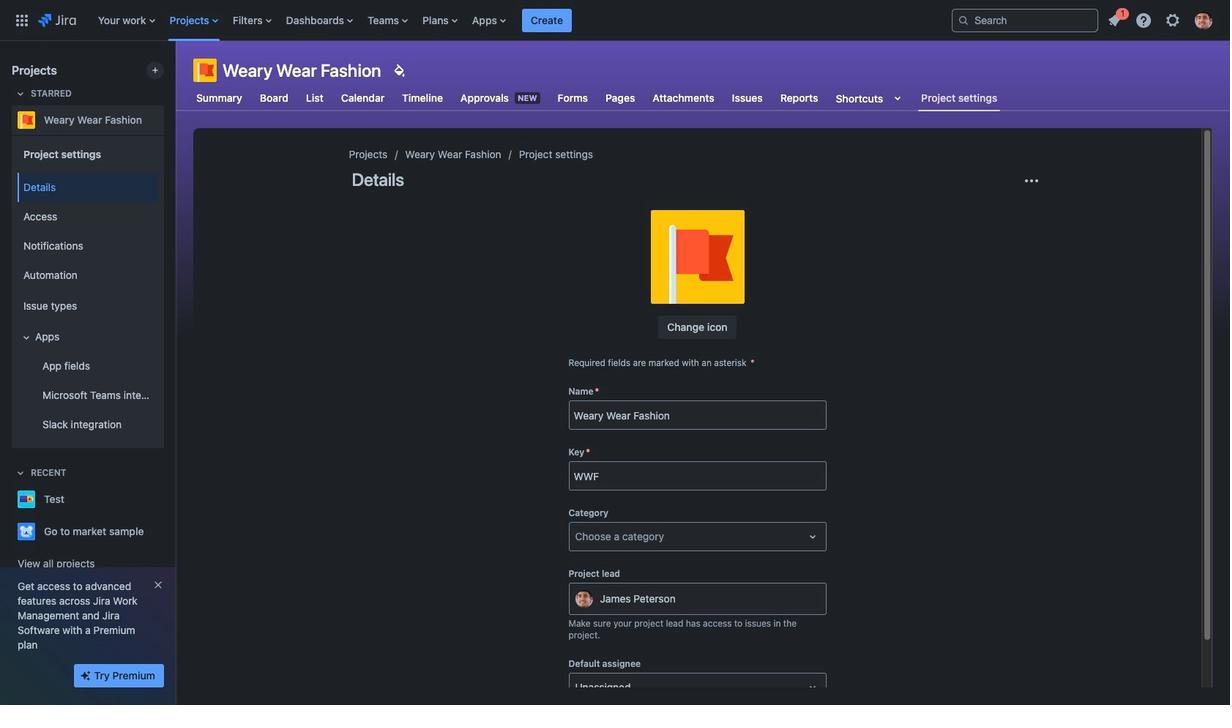 Task type: vqa. For each thing, say whether or not it's contained in the screenshot.
nisl.
no



Task type: describe. For each thing, give the bounding box(es) containing it.
help image
[[1135, 11, 1153, 29]]

primary element
[[9, 0, 941, 41]]

collapse starred projects image
[[12, 85, 29, 103]]

sidebar navigation image
[[160, 59, 192, 88]]

project avatar image
[[651, 210, 745, 304]]

appswitcher icon image
[[13, 11, 31, 29]]

search image
[[958, 14, 970, 26]]

1 group from the top
[[15, 135, 158, 448]]

Search field
[[952, 8, 1099, 32]]

create project image
[[149, 64, 161, 76]]



Task type: locate. For each thing, give the bounding box(es) containing it.
list
[[91, 0, 941, 41], [1102, 5, 1222, 33]]

set project background image
[[390, 62, 408, 79]]

None text field
[[575, 530, 578, 544], [575, 681, 578, 695], [575, 530, 578, 544], [575, 681, 578, 695]]

collapse recent projects image
[[12, 464, 29, 482]]

2 group from the top
[[15, 168, 158, 444]]

close premium upgrade banner image
[[152, 579, 164, 591]]

1 add to starred image from the top
[[160, 491, 177, 508]]

settings image
[[1165, 11, 1182, 29]]

expand image
[[18, 329, 35, 346]]

banner
[[0, 0, 1231, 41]]

notifications image
[[1106, 11, 1124, 29]]

0 vertical spatial add to starred image
[[160, 491, 177, 508]]

open image
[[804, 679, 822, 697]]

1 vertical spatial add to starred image
[[160, 523, 177, 541]]

open image
[[804, 528, 822, 546]]

jira image
[[38, 11, 76, 29], [38, 11, 76, 29]]

remove from starred image
[[160, 111, 177, 129]]

0 horizontal spatial list
[[91, 0, 941, 41]]

0 horizontal spatial list item
[[522, 0, 572, 41]]

tab list
[[185, 85, 1010, 111]]

None field
[[570, 402, 826, 429], [570, 463, 826, 489], [570, 402, 826, 429], [570, 463, 826, 489]]

list item
[[522, 0, 572, 41], [1102, 5, 1130, 32]]

add to starred image
[[160, 491, 177, 508], [160, 523, 177, 541]]

None search field
[[952, 8, 1099, 32]]

1 horizontal spatial list
[[1102, 5, 1222, 33]]

your profile and settings image
[[1195, 11, 1213, 29]]

2 add to starred image from the top
[[160, 523, 177, 541]]

1 horizontal spatial list item
[[1102, 5, 1130, 32]]

group
[[15, 135, 158, 448], [15, 168, 158, 444]]



